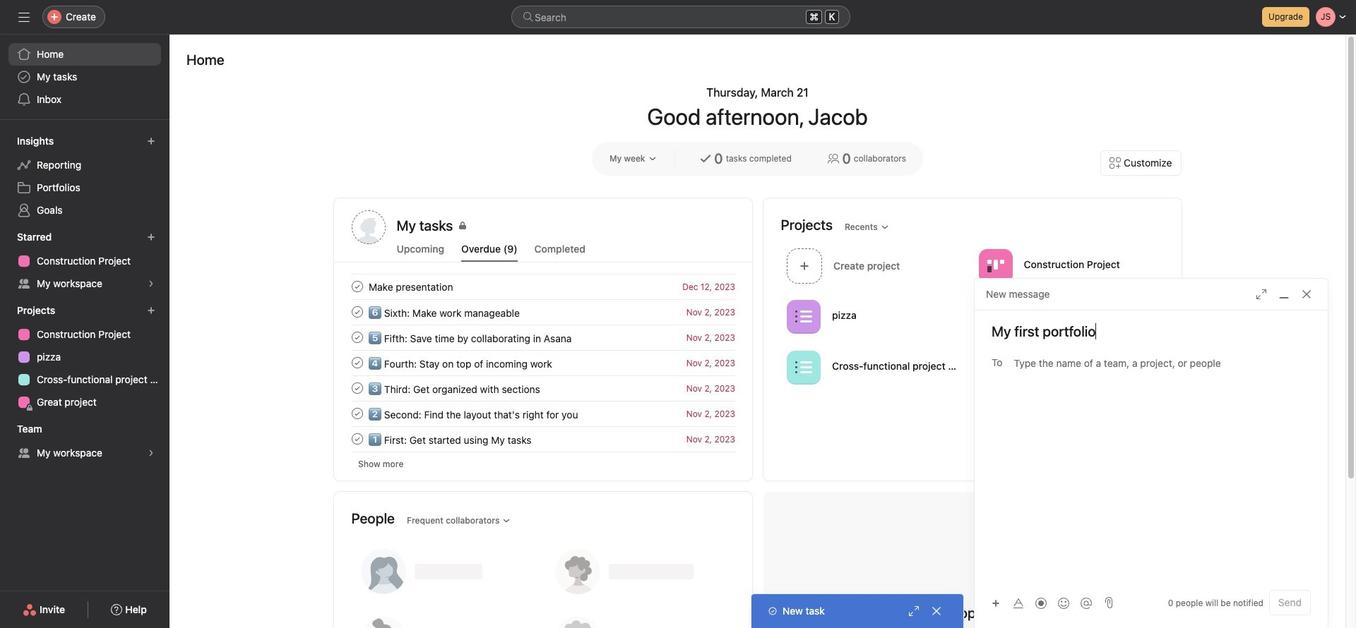 Task type: locate. For each thing, give the bounding box(es) containing it.
2 see details, my workspace image from the top
[[147, 449, 155, 458]]

toolbar
[[986, 593, 1099, 613]]

1 see details, my workspace image from the top
[[147, 280, 155, 288]]

dialog
[[975, 279, 1328, 629]]

1 vertical spatial list image
[[795, 359, 812, 376]]

add items to starred image
[[147, 233, 155, 242]]

0 vertical spatial see details, my workspace image
[[147, 280, 155, 288]]

emoji image
[[1058, 598, 1069, 609]]

1 mark complete image from the top
[[349, 304, 366, 321]]

Add subject text field
[[975, 322, 1328, 342]]

Type the name of a team, a project, or people text field
[[1014, 355, 1303, 372]]

1 vertical spatial mark complete checkbox
[[349, 431, 366, 448]]

mark complete image
[[349, 304, 366, 321], [349, 380, 366, 397], [349, 431, 366, 448]]

Mark complete checkbox
[[349, 278, 366, 295], [349, 304, 366, 321], [349, 329, 366, 346], [349, 380, 366, 397], [349, 405, 366, 422]]

hide sidebar image
[[18, 11, 30, 23]]

mark complete image for 4th mark complete checkbox from the top of the page
[[349, 380, 366, 397]]

2 list image from the top
[[795, 359, 812, 376]]

list item
[[781, 244, 973, 288], [334, 274, 752, 300], [334, 300, 752, 325], [334, 325, 752, 350], [334, 350, 752, 376], [334, 376, 752, 401], [334, 401, 752, 427], [334, 427, 752, 452]]

5 mark complete checkbox from the top
[[349, 405, 366, 422]]

see details, my workspace image inside teams element
[[147, 449, 155, 458]]

0 vertical spatial mark complete checkbox
[[349, 355, 366, 372]]

list image
[[795, 308, 812, 325], [795, 359, 812, 376]]

Mark complete checkbox
[[349, 355, 366, 372], [349, 431, 366, 448]]

1 mark complete checkbox from the top
[[349, 278, 366, 295]]

mark complete image for 4th mark complete checkbox from the bottom of the page
[[349, 304, 366, 321]]

mark complete image
[[349, 278, 366, 295], [349, 329, 366, 346], [349, 355, 366, 372], [349, 405, 366, 422]]

1 vertical spatial mark complete image
[[349, 380, 366, 397]]

None field
[[511, 6, 850, 28]]

add profile photo image
[[351, 211, 385, 244]]

see details, my workspace image
[[147, 280, 155, 288], [147, 449, 155, 458]]

new insights image
[[147, 137, 155, 146]]

3 mark complete image from the top
[[349, 355, 366, 372]]

starred element
[[0, 225, 170, 298]]

2 mark complete image from the top
[[349, 329, 366, 346]]

0 vertical spatial list image
[[795, 308, 812, 325]]

4 mark complete image from the top
[[349, 405, 366, 422]]

2 mark complete image from the top
[[349, 380, 366, 397]]

at mention image
[[1081, 598, 1092, 609]]

3 mark complete image from the top
[[349, 431, 366, 448]]

mark complete image for first mark complete checkbox
[[349, 278, 366, 295]]

record a video image
[[1036, 598, 1047, 609]]

mark complete image for second mark complete option from the bottom
[[349, 355, 366, 372]]

close image
[[931, 606, 942, 617]]

0 vertical spatial mark complete image
[[349, 304, 366, 321]]

1 vertical spatial see details, my workspace image
[[147, 449, 155, 458]]

expand new task image
[[908, 606, 920, 617]]

2 vertical spatial mark complete image
[[349, 431, 366, 448]]

mark complete image for 5th mark complete checkbox from the top of the page
[[349, 405, 366, 422]]

1 mark complete image from the top
[[349, 278, 366, 295]]

see details, my workspace image inside starred element
[[147, 280, 155, 288]]

close image
[[1301, 289, 1312, 300]]



Task type: vqa. For each thing, say whether or not it's contained in the screenshot.
Type the name of a team, a project, or people text field
yes



Task type: describe. For each thing, give the bounding box(es) containing it.
teams element
[[0, 417, 170, 468]]

4 mark complete checkbox from the top
[[349, 380, 366, 397]]

insert an object image
[[992, 599, 1000, 608]]

formatting image
[[1013, 598, 1024, 609]]

minimize image
[[1279, 289, 1290, 300]]

projects element
[[0, 298, 170, 417]]

expand popout to full screen image
[[1256, 289, 1267, 300]]

insights element
[[0, 129, 170, 225]]

1 mark complete checkbox from the top
[[349, 355, 366, 372]]

mark complete image for third mark complete checkbox from the bottom
[[349, 329, 366, 346]]

global element
[[0, 35, 170, 119]]

Search tasks, projects, and more text field
[[511, 6, 850, 28]]

board image
[[987, 257, 1004, 274]]

new project or portfolio image
[[147, 307, 155, 315]]

mark complete image for 2nd mark complete option
[[349, 431, 366, 448]]

2 mark complete checkbox from the top
[[349, 431, 366, 448]]

board image
[[987, 308, 1004, 325]]

1 list image from the top
[[795, 308, 812, 325]]

3 mark complete checkbox from the top
[[349, 329, 366, 346]]

2 mark complete checkbox from the top
[[349, 304, 366, 321]]



